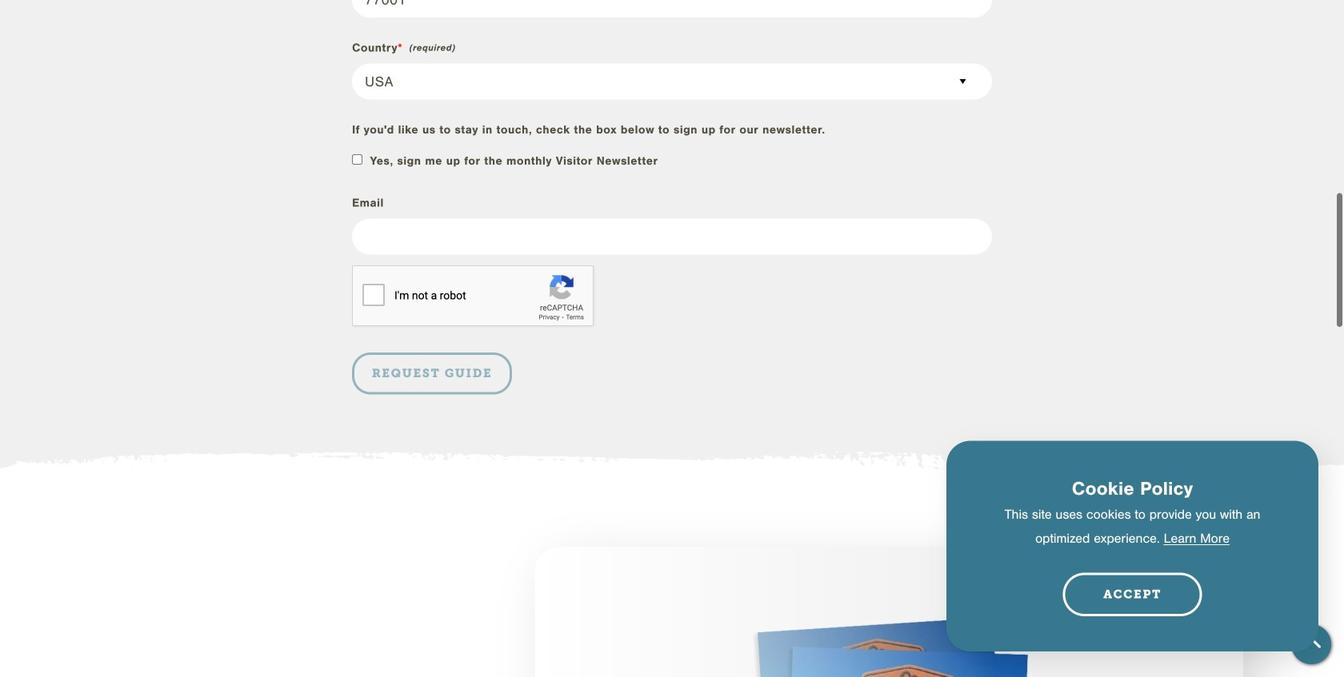 Task type: describe. For each thing, give the bounding box(es) containing it.
Your Zipcode text field
[[352, 0, 992, 18]]



Task type: vqa. For each thing, say whether or not it's contained in the screenshot.
your first name TEXT BOX
no



Task type: locate. For each thing, give the bounding box(es) containing it.
None text field
[[352, 219, 992, 255]]

document
[[0, 0, 1344, 678]]

None checkbox
[[352, 154, 362, 165]]



